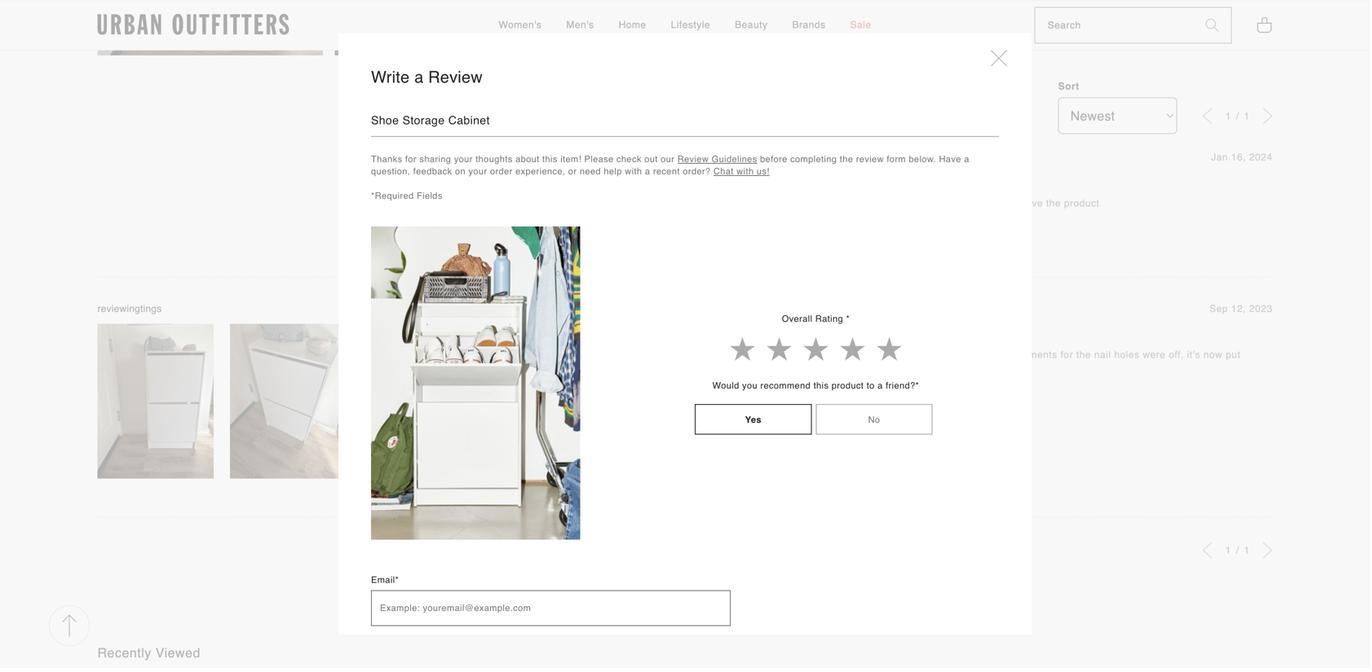 Task type: locate. For each thing, give the bounding box(es) containing it.
recommend for terrible quality and sucked to put together
[[551, 393, 604, 405]]

0 horizontal spatial with
[[625, 167, 642, 177]]

1 horizontal spatial out
[[765, 363, 780, 375]]

0 vertical spatial not
[[534, 228, 548, 239]]

1 vertical spatial never
[[538, 198, 564, 209]]

0 vertical spatial no, i do not recommend this product.
[[495, 228, 662, 239]]

it up the sucks
[[845, 350, 851, 361]]

sort
[[1058, 81, 1079, 92]]

with inside before completing the review form below. have a question, feedback on your order experience, or need help with a recent order?
[[625, 167, 642, 177]]

0 vertical spatial product.
[[625, 228, 662, 239]]

recently
[[97, 646, 151, 661]]

out
[[644, 154, 658, 165], [765, 363, 780, 375]]

review up order?
[[677, 154, 709, 165]]

team
[[749, 198, 773, 209]]

i down this
[[514, 393, 517, 405]]

below.
[[909, 154, 936, 165]]

arrived
[[575, 174, 611, 187], [567, 198, 600, 209]]

*required
[[371, 191, 414, 201]]

1 stars element up tell
[[495, 151, 1211, 165]]

1 vertical spatial together.
[[968, 363, 1010, 375]]

have up cardboard.
[[819, 350, 842, 361]]

together.
[[735, 350, 777, 361], [968, 363, 1010, 375]]

recently viewed
[[97, 646, 201, 661]]

storage
[[403, 114, 445, 127]]

1 not from the top
[[534, 228, 548, 239]]

1 vertical spatial for
[[798, 198, 811, 209]]

email
[[371, 575, 395, 585]]

0 vertical spatial page 1 of 1 element
[[1225, 111, 1250, 122]]

1 vertical spatial not
[[534, 393, 548, 405]]

item for this item never arrived and i've contacted the support team only for them to tell me they can't help since i don't have the product
[[515, 198, 535, 209]]

never down the thanks for sharing your thoughts about this item! please check out our review guidelines
[[542, 174, 571, 187]]

sep
[[1209, 303, 1228, 315]]

1 vertical spatial review
[[677, 154, 709, 165]]

your right on
[[468, 167, 487, 177]]

terrible quality and sucked to put together
[[495, 326, 711, 339]]

recommend down super
[[551, 393, 604, 405]]

holes
[[1114, 350, 1140, 361]]

1 stars element up this little cabinet was unnecessarily difficult to put together. i had to have it with a hammer because the measurements for the nail holes were off, it's now put together and super wobbly and unstable. it's like it made out of cardboard. sucks but oh well i put it together.
[[495, 302, 1209, 317]]

0 horizontal spatial for
[[405, 154, 417, 165]]

0 vertical spatial help
[[604, 167, 622, 177]]

0 vertical spatial item
[[516, 174, 539, 187]]

this
[[542, 154, 558, 165], [495, 174, 513, 187], [495, 198, 511, 209], [607, 228, 622, 239], [813, 381, 829, 391], [607, 393, 622, 405]]

arrived for this item never arrived and i've contacted the support team only for them to tell me they can't help since i don't have the product
[[567, 198, 600, 209]]

0 vertical spatial arrived
[[575, 174, 611, 187]]

to down the sucks
[[867, 381, 875, 391]]

had
[[787, 350, 804, 361]]

12,
[[1231, 303, 1246, 315]]

only
[[776, 198, 795, 209]]

for right only
[[798, 198, 811, 209]]

None search field
[[1035, 8, 1193, 43]]

the left the review
[[840, 154, 853, 165]]

help down the please
[[604, 167, 622, 177]]

1 vertical spatial arrived
[[567, 198, 600, 209]]

1 horizontal spatial product
[[1064, 198, 1100, 209]]

and down cabinet
[[537, 363, 554, 375]]

experience,
[[515, 167, 565, 177]]

2 no, i do not recommend this product. from the top
[[495, 393, 662, 405]]

not for item
[[534, 228, 548, 239]]

together down this
[[495, 363, 534, 375]]

a
[[414, 68, 424, 86], [964, 154, 969, 165], [645, 167, 650, 177], [876, 350, 882, 361], [878, 381, 883, 391]]

1 vertical spatial have
[[819, 350, 842, 361]]

tell
[[853, 198, 867, 209]]

guidelines
[[712, 154, 757, 165]]

never down this item never arrived on the top
[[538, 198, 564, 209]]

1 launch review details modal image from the left
[[97, 0, 323, 55]]

not for quality
[[534, 393, 548, 405]]

search image
[[1206, 19, 1219, 32]]

0 vertical spatial your
[[454, 154, 473, 165]]

thanks
[[371, 154, 402, 165]]

together up difficult
[[668, 326, 711, 339]]

out inside this little cabinet was unnecessarily difficult to put together. i had to have it with a hammer because the measurements for the nail holes were off, it's now put together and super wobbly and unstable. it's like it made out of cardboard. sucks but oh well i put it together.
[[765, 363, 780, 375]]

0 vertical spatial together
[[668, 326, 711, 339]]

do down little
[[519, 393, 531, 405]]

a up but
[[876, 350, 882, 361]]

with down guidelines
[[737, 167, 754, 177]]

it right the like
[[727, 363, 733, 375]]

the right the because on the bottom right
[[970, 350, 985, 361]]

star rating image
[[508, 151, 521, 163], [521, 151, 534, 163], [534, 151, 547, 163], [547, 151, 560, 163], [495, 302, 508, 315], [547, 302, 560, 315]]

1 horizontal spatial with
[[737, 167, 754, 177]]

no, down this
[[495, 393, 511, 405]]

together. down measurements
[[968, 363, 1010, 375]]

no, for terrible quality and sucked to put together
[[495, 393, 511, 405]]

0 horizontal spatial review
[[428, 68, 483, 86]]

would
[[712, 381, 739, 391]]

with down check
[[625, 167, 642, 177]]

product. down unstable.
[[625, 393, 662, 405]]

need
[[580, 167, 601, 177]]

to
[[841, 198, 850, 209], [635, 326, 645, 339], [705, 350, 714, 361], [807, 350, 816, 361], [867, 381, 875, 391]]

launch review details modal image
[[97, 0, 323, 55], [335, 0, 560, 55]]

recommend down this item never arrived on the top
[[551, 228, 604, 239]]

with
[[625, 167, 642, 177], [737, 167, 754, 177], [854, 350, 873, 361]]

do down this item never arrived on the top
[[519, 228, 531, 239]]

no, i do not recommend this product. down super
[[495, 393, 662, 405]]

2 vertical spatial recommend
[[551, 393, 604, 405]]

0 horizontal spatial together
[[495, 363, 534, 375]]

item down about
[[516, 174, 539, 187]]

little
[[518, 350, 538, 361]]

me
[[870, 198, 885, 209]]

1 1 stars element from the top
[[495, 151, 1211, 165]]

1 no, from the top
[[495, 228, 511, 239]]

0 vertical spatial out
[[644, 154, 658, 165]]

i down this item never arrived on the top
[[514, 228, 517, 239]]

1 vertical spatial recommend
[[760, 381, 811, 391]]

your up on
[[454, 154, 473, 165]]

not
[[534, 228, 548, 239], [534, 393, 548, 405]]

with inside this little cabinet was unnecessarily difficult to put together. i had to have it with a hammer because the measurements for the nail holes were off, it's now put together and super wobbly and unstable. it's like it made out of cardboard. sucks but oh well i put it together.
[[854, 350, 873, 361]]

i
[[514, 228, 517, 239], [780, 350, 784, 361], [935, 363, 938, 375], [514, 393, 517, 405]]

no, down order
[[495, 228, 511, 239]]

it down the because on the bottom right
[[959, 363, 965, 375]]

on
[[455, 167, 466, 177]]

never for this item never arrived and i've contacted the support team only for them to tell me they can't help since i don't have the product
[[538, 198, 564, 209]]

a down but
[[878, 381, 883, 391]]

rating
[[815, 314, 843, 324]]

put up the like
[[718, 350, 732, 361]]

1 horizontal spatial it
[[845, 350, 851, 361]]

with up the sucks
[[854, 350, 873, 361]]

they
[[888, 198, 908, 209]]

i
[[988, 198, 991, 209]]

1 vertical spatial no, i do not recommend this product.
[[495, 393, 662, 405]]

0 vertical spatial recommend
[[551, 228, 604, 239]]

0 vertical spatial do
[[519, 228, 531, 239]]

1 stars element for this item never arrived
[[495, 151, 1211, 165]]

0 horizontal spatial together.
[[735, 350, 777, 361]]

1 vertical spatial 1 stars element
[[495, 302, 1209, 317]]

item down experience, at the left of page
[[515, 198, 535, 209]]

1 horizontal spatial launch review details modal image
[[335, 0, 560, 55]]

have right don't
[[1020, 198, 1043, 209]]

16,
[[1231, 151, 1246, 163]]

product right don't
[[1064, 198, 1100, 209]]

item
[[516, 174, 539, 187], [515, 198, 535, 209]]

help right can't
[[937, 198, 957, 209]]

product. down i've at the left top of the page
[[625, 228, 662, 239]]

1 horizontal spatial together
[[668, 326, 711, 339]]

for left nail
[[1060, 350, 1073, 361]]

and up "was"
[[572, 326, 591, 339]]

together. up "made"
[[735, 350, 777, 361]]

2 horizontal spatial with
[[854, 350, 873, 361]]

2024
[[1249, 151, 1273, 163]]

0 vertical spatial 1 stars element
[[495, 151, 1211, 165]]

do for item
[[519, 228, 531, 239]]

1 vertical spatial out
[[765, 363, 780, 375]]

1 stars element
[[495, 151, 1211, 165], [495, 302, 1209, 317]]

2 no, from the top
[[495, 393, 511, 405]]

not down little
[[534, 393, 548, 405]]

2 1 stars element from the top
[[495, 302, 1209, 317]]

recommend for this item never arrived
[[551, 228, 604, 239]]

1 vertical spatial no,
[[495, 393, 511, 405]]

no, i do not recommend this product.
[[495, 228, 662, 239], [495, 393, 662, 405]]

feedback
[[413, 167, 452, 177]]

put
[[648, 326, 665, 339], [718, 350, 732, 361], [1226, 350, 1241, 361], [942, 363, 956, 375]]

off,
[[1169, 350, 1184, 361]]

1
[[1225, 111, 1234, 122], [1244, 111, 1250, 122], [1225, 545, 1234, 557], [1244, 545, 1250, 557]]

product down the sucks
[[832, 381, 864, 391]]

2 horizontal spatial it
[[959, 363, 965, 375]]

2 not from the top
[[534, 393, 548, 405]]

like
[[708, 363, 724, 375]]

do
[[519, 228, 531, 239], [519, 393, 531, 405]]

1 vertical spatial item
[[515, 198, 535, 209]]

1 horizontal spatial for
[[798, 198, 811, 209]]

0 horizontal spatial have
[[819, 350, 842, 361]]

out left our
[[644, 154, 658, 165]]

0 vertical spatial never
[[542, 174, 571, 187]]

product
[[1064, 198, 1100, 209], [832, 381, 864, 391]]

reviewingtings
[[97, 303, 162, 315]]

no, i do not recommend this product. for never
[[495, 228, 662, 239]]

0 vertical spatial no,
[[495, 228, 511, 239]]

super
[[558, 363, 584, 375]]

the left support
[[693, 198, 708, 209]]

0 vertical spatial for
[[405, 154, 417, 165]]

it
[[845, 350, 851, 361], [727, 363, 733, 375], [959, 363, 965, 375]]

and
[[603, 198, 621, 209], [572, 326, 591, 339], [537, 363, 554, 375], [623, 363, 641, 375]]

1 vertical spatial product
[[832, 381, 864, 391]]

about
[[515, 154, 540, 165]]

1 product. from the top
[[625, 228, 662, 239]]

1 horizontal spatial help
[[937, 198, 957, 209]]

2 vertical spatial for
[[1060, 350, 1073, 361]]

star rating image
[[495, 151, 508, 163], [508, 302, 521, 315], [521, 302, 534, 315], [534, 302, 547, 315]]

this down order
[[495, 198, 511, 209]]

1 no, i do not recommend this product. from the top
[[495, 228, 662, 239]]

together
[[668, 326, 711, 339], [495, 363, 534, 375]]

1 page 1 of 1 element from the top
[[1225, 111, 1250, 122]]

1 vertical spatial your
[[468, 167, 487, 177]]

out left of
[[765, 363, 780, 375]]

arrived down the please
[[575, 174, 611, 187]]

chat
[[713, 167, 734, 177]]

2 horizontal spatial for
[[1060, 350, 1073, 361]]

chat with us!
[[713, 167, 770, 177]]

difficult
[[668, 350, 702, 361]]

0 horizontal spatial help
[[604, 167, 622, 177]]

this item never arrived
[[495, 174, 611, 187]]

hammer
[[885, 350, 924, 361]]

order?
[[683, 167, 711, 177]]

1 horizontal spatial have
[[1020, 198, 1043, 209]]

no, i do not recommend this product. down this item never arrived on the top
[[495, 228, 662, 239]]

1 vertical spatial product.
[[625, 393, 662, 405]]

for up question,
[[405, 154, 417, 165]]

quality
[[534, 326, 568, 339]]

1 vertical spatial together
[[495, 363, 534, 375]]

1 do from the top
[[519, 228, 531, 239]]

review up cabinet
[[428, 68, 483, 86]]

page 1 of 1 element
[[1225, 111, 1250, 122], [1225, 545, 1250, 557]]

2 do from the top
[[519, 393, 531, 405]]

0 horizontal spatial launch review details modal image
[[97, 0, 323, 55]]

arrived down need
[[567, 198, 600, 209]]

not down this item never arrived on the top
[[534, 228, 548, 239]]

or
[[568, 167, 577, 177]]

put right now
[[1226, 350, 1241, 361]]

1 vertical spatial do
[[519, 393, 531, 405]]

recommend down of
[[760, 381, 811, 391]]

2 product. from the top
[[625, 393, 662, 405]]

this down cardboard.
[[813, 381, 829, 391]]

1 vertical spatial page 1 of 1 element
[[1225, 545, 1250, 557]]

nail
[[1094, 350, 1111, 361]]



Task type: describe. For each thing, give the bounding box(es) containing it.
a left recent
[[645, 167, 650, 177]]

recent
[[653, 167, 680, 177]]

this down check
[[607, 228, 622, 239]]

no, for this item never arrived
[[495, 228, 511, 239]]

0 vertical spatial review
[[428, 68, 483, 86]]

measurements
[[988, 350, 1057, 361]]

Email email field
[[371, 591, 731, 627]]

sucks
[[849, 363, 878, 375]]

0 horizontal spatial product
[[832, 381, 864, 391]]

product. for sucked
[[625, 393, 662, 405]]

a inside this little cabinet was unnecessarily difficult to put together. i had to have it with a hammer because the measurements for the nail holes were off, it's now put together and super wobbly and unstable. it's like it made out of cardboard. sucks but oh well i put it together.
[[876, 350, 882, 361]]

would you recommend this product to a friend?
[[712, 381, 915, 391]]

yes
[[745, 415, 762, 425]]

of
[[783, 363, 792, 375]]

well
[[914, 363, 932, 375]]

please
[[584, 154, 614, 165]]

help inside before completing the review form below. have a question, feedback on your order experience, or need help with a recent order?
[[604, 167, 622, 177]]

were
[[1143, 350, 1166, 361]]

it's
[[690, 363, 704, 375]]

2 page 1 of 1 element from the top
[[1225, 545, 1250, 557]]

thoughts
[[476, 154, 513, 165]]

this up experience, at the left of page
[[542, 154, 558, 165]]

0 vertical spatial together.
[[735, 350, 777, 361]]

this item never arrived and i've contacted the support team only for them to tell me they can't help since i don't have the product
[[495, 198, 1100, 209]]

because
[[927, 350, 967, 361]]

my shopping bag image
[[1256, 16, 1273, 34]]

viewed
[[156, 646, 201, 661]]

order
[[490, 167, 513, 177]]

keep your closet or entryway tidy with this sleek shoe cabinet. featuring a duo of tilt-out doors, this shoe storage cabinet is equipped with adjustable dividers to accommodate the various styles in your shoe collection.   

**features**     
\- essential shoe storage cabinet   
\- 2 tilt-out doors      
\- adjustable dividers to fit any style of shoe   

**content + care**   
\- assembly required - instructions and hardware included    
\- engineered wood   
\- wipe clean    
\- imported    

**size**    
\- dimensions: 11.02"l x 19.3"w x 36.7"h    
\- clearance: 36.7"    
\- weight limit: top: 15 lbs; shelves: 20 lbs   
\- weight: 29.7 lbs   
\- shipping package dimensions: 41.3"l x 17.64"w x 3"h      
\- shipping package weight: 34.7 lbs image
[[371, 227, 580, 540]]

before
[[760, 154, 787, 165]]

write a review
[[371, 68, 483, 86]]

have inside this little cabinet was unnecessarily difficult to put together. i had to have it with a hammer because the measurements for the nail holes were off, it's now put together and super wobbly and unstable. it's like it made out of cardboard. sucks but oh well i put it together.
[[819, 350, 842, 361]]

this
[[495, 350, 515, 361]]

support
[[711, 198, 746, 209]]

and left i've at the left top of the page
[[603, 198, 621, 209]]

cabinet
[[448, 114, 490, 127]]

1 vertical spatial help
[[937, 198, 957, 209]]

put down the because on the bottom right
[[942, 363, 956, 375]]

i've
[[624, 198, 640, 209]]

review
[[856, 154, 884, 165]]

a right write
[[414, 68, 424, 86]]

cardboard.
[[795, 363, 846, 375]]

the left nail
[[1076, 350, 1091, 361]]

contacted
[[643, 198, 690, 209]]

but
[[881, 363, 896, 375]]

the inside before completing the review form below. have a question, feedback on your order experience, or need help with a recent order?
[[840, 154, 853, 165]]

product. for arrived
[[625, 228, 662, 239]]

your inside before completing the review form below. have a question, feedback on your order experience, or need help with a recent order?
[[468, 167, 487, 177]]

do for quality
[[519, 393, 531, 405]]

close image
[[991, 50, 1007, 66]]

a right "have"
[[964, 154, 969, 165]]

item!
[[560, 154, 581, 165]]

question,
[[371, 167, 410, 177]]

close link
[[974, 33, 1023, 84]]

Search text field
[[1035, 8, 1193, 43]]

write
[[371, 68, 410, 86]]

and down unnecessarily
[[623, 363, 641, 375]]

unnecessarily
[[600, 350, 665, 361]]

oh
[[899, 363, 911, 375]]

this down the thoughts
[[495, 174, 513, 187]]

sep 12, 2023
[[1209, 303, 1273, 315]]

you
[[742, 381, 758, 391]]

0 horizontal spatial out
[[644, 154, 658, 165]]

completing
[[790, 154, 837, 165]]

1 stars element for terrible quality and sucked to put together
[[495, 302, 1209, 317]]

made
[[736, 363, 762, 375]]

main navigation element
[[352, 1, 1018, 50]]

i right well at right bottom
[[935, 363, 938, 375]]

jan
[[1211, 151, 1228, 163]]

1 horizontal spatial review
[[677, 154, 709, 165]]

to left tell
[[841, 198, 850, 209]]

0 horizontal spatial it
[[727, 363, 733, 375]]

to up the like
[[705, 350, 714, 361]]

this little cabinet was unnecessarily difficult to put together. i had to have it with a hammer because the measurements for the nail holes were off, it's now put together and super wobbly and unstable. it's like it made out of cardboard. sucks but oh well i put it together.
[[495, 350, 1241, 375]]

overall rating
[[782, 314, 846, 324]]

no
[[868, 415, 880, 425]]

arrived for this item never arrived
[[575, 174, 611, 187]]

unstable.
[[644, 363, 687, 375]]

before completing the review form below. have a question, feedback on your order experience, or need help with a recent order?
[[371, 154, 969, 177]]

1 horizontal spatial together.
[[968, 363, 1010, 375]]

together inside this little cabinet was unnecessarily difficult to put together. i had to have it with a hammer because the measurements for the nail holes were off, it's now put together and super wobbly and unstable. it's like it made out of cardboard. sucks but oh well i put it together.
[[495, 363, 534, 375]]

the right don't
[[1046, 198, 1061, 209]]

0 vertical spatial have
[[1020, 198, 1043, 209]]

fields
[[417, 191, 443, 201]]

sharing
[[419, 154, 451, 165]]

*required fields
[[371, 191, 443, 201]]

it's
[[1187, 350, 1200, 361]]

chat with us! link
[[713, 167, 770, 177]]

friend?
[[886, 381, 915, 391]]

2 launch review details modal image from the left
[[335, 0, 560, 55]]

shoe storage cabinet
[[371, 114, 490, 127]]

wobbly
[[587, 363, 620, 375]]

to up unnecessarily
[[635, 326, 645, 339]]

for inside this little cabinet was unnecessarily difficult to put together. i had to have it with a hammer because the measurements for the nail holes were off, it's now put together and super wobbly and unstable. it's like it made out of cardboard. sucks but oh well i put it together.
[[1060, 350, 1073, 361]]

form
[[887, 154, 906, 165]]

our
[[661, 154, 675, 165]]

since
[[960, 198, 985, 209]]

was
[[578, 350, 597, 361]]

overall
[[782, 314, 812, 324]]

shoe
[[371, 114, 399, 127]]

review guidelines link
[[677, 154, 757, 165]]

i left had
[[780, 350, 784, 361]]

don't
[[994, 198, 1017, 209]]

urban outfitters image
[[97, 14, 289, 35]]

have
[[939, 154, 961, 165]]

them
[[814, 198, 838, 209]]

terrible
[[495, 326, 531, 339]]

2023
[[1249, 303, 1273, 315]]

thanks for sharing your thoughts about this item! please check out our review guidelines
[[371, 154, 757, 165]]

item for this item never arrived
[[516, 174, 539, 187]]

never for this item never arrived
[[542, 174, 571, 187]]

us!
[[757, 167, 770, 177]]

no, i do not recommend this product. for and
[[495, 393, 662, 405]]

this down wobbly
[[607, 393, 622, 405]]

to up cardboard.
[[807, 350, 816, 361]]

now
[[1203, 350, 1223, 361]]

0 vertical spatial product
[[1064, 198, 1100, 209]]

check
[[617, 154, 642, 165]]

sucked
[[594, 326, 632, 339]]

put up unnecessarily
[[648, 326, 665, 339]]



Task type: vqa. For each thing, say whether or not it's contained in the screenshot.
right together
yes



